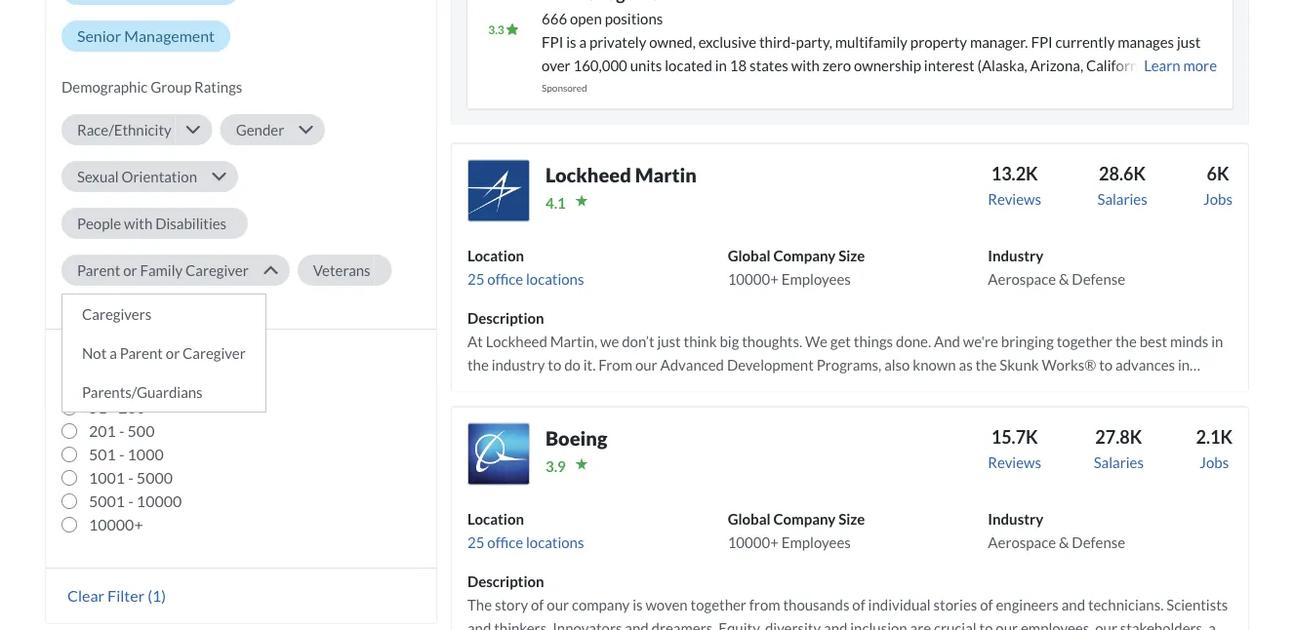 Task type: describe. For each thing, give the bounding box(es) containing it.
answers,
[[1011, 403, 1067, 420]]

done.
[[896, 333, 931, 350]]

& for lockheed martin
[[1059, 270, 1069, 288]]

to up answers,
[[1038, 379, 1052, 397]]

we
[[805, 333, 828, 350]]

ready
[[721, 403, 757, 420]]

senior
[[77, 26, 121, 45]]

13.2k reviews
[[988, 163, 1042, 208]]

lockheed inside the description at lockheed martin, we don't just think big thoughts. we get things done.    and we're bringing together the best minds in the industry to do it.    from our advanced development programs, also known as the skunk works® to advances in renewable energy, we're always adapting, always innovating, and always figuring out ways to meet the needs of the real challenges our customers face.     if you're ready to solve problems that don't have quick answers,  check us out.
[[486, 333, 547, 350]]

6k jobs
[[1204, 163, 1233, 208]]

50
[[109, 375, 127, 394]]

size for lockheed martin
[[839, 247, 865, 264]]

- for 51
[[110, 398, 115, 417]]

challenges
[[468, 403, 535, 420]]

boeing
[[546, 427, 608, 451]]

0 vertical spatial or
[[123, 262, 137, 279]]

out.
[[1127, 403, 1152, 420]]

family
[[140, 262, 183, 279]]

that
[[876, 403, 902, 420]]

development
[[727, 356, 814, 374]]

aerospace for lockheed martin
[[988, 270, 1056, 288]]

1 vertical spatial in
[[1178, 356, 1190, 374]]

disabilities
[[155, 215, 227, 232]]

office for boeing
[[487, 534, 523, 551]]

2.1k
[[1196, 426, 1233, 448]]

energy,
[[538, 379, 585, 397]]

with
[[124, 215, 153, 232]]

don't
[[622, 333, 655, 350]]

minds
[[1170, 333, 1209, 350]]

1 vertical spatial global
[[61, 348, 113, 370]]

advances
[[1116, 356, 1175, 374]]

1001 - 5000
[[89, 468, 173, 487]]

10000
[[137, 492, 182, 511]]

5001 - 10000
[[89, 492, 182, 511]]

0 vertical spatial parent
[[77, 262, 120, 279]]

clear
[[67, 587, 104, 606]]

not
[[82, 344, 107, 362]]

meet
[[1055, 379, 1088, 397]]

1 vertical spatial caregiver
[[183, 344, 246, 362]]

description for description at lockheed martin, we don't just think big thoughts. we get things done.    and we're bringing together the best minds in the industry to do it.    from our advanced development programs, also known as the skunk works® to advances in renewable energy, we're always adapting, always innovating, and always figuring out ways to meet the needs of the real challenges our customers face.     if you're ready to solve problems that don't have quick answers,  check us out.
[[468, 309, 544, 327]]

company for lockheed martin
[[774, 247, 836, 264]]

of
[[1155, 379, 1168, 397]]

demographic group ratings
[[61, 78, 242, 96]]

office for lockheed martin
[[487, 270, 523, 288]]

demographic
[[61, 78, 148, 96]]

get
[[831, 333, 851, 350]]

1 always from the left
[[625, 379, 669, 397]]

27.8k
[[1096, 426, 1142, 448]]

us
[[1110, 403, 1125, 420]]

customers
[[563, 403, 630, 420]]

boeing image
[[468, 423, 530, 486]]

1 vertical spatial size
[[194, 348, 226, 370]]

5000
[[137, 468, 173, 487]]

location 25 office locations for lockheed martin
[[468, 247, 584, 288]]

5001
[[89, 492, 125, 511]]

innovating,
[[780, 379, 851, 397]]

works®
[[1042, 356, 1097, 374]]

27.8k salaries
[[1094, 426, 1144, 471]]

industry for lockheed martin
[[988, 247, 1044, 264]]

to left "do"
[[548, 356, 562, 374]]

more
[[1184, 56, 1217, 74]]

0 horizontal spatial we're
[[587, 379, 623, 397]]

- for 501
[[119, 445, 124, 464]]

the skunk
[[976, 356, 1039, 374]]

501 - 1000
[[89, 445, 164, 464]]

- for 5001
[[128, 492, 134, 511]]

bringing
[[1001, 333, 1054, 350]]

orientation
[[122, 168, 197, 185]]

locations for boeing
[[526, 534, 584, 551]]

the down at
[[468, 356, 489, 374]]

and
[[853, 379, 877, 397]]

programs,
[[817, 356, 882, 374]]

the up check
[[1090, 379, 1112, 397]]

1001
[[89, 468, 125, 487]]

we
[[600, 333, 619, 350]]

race/ethnicity
[[77, 121, 171, 139]]

6k
[[1207, 163, 1230, 184]]

not a parent or caregiver
[[82, 344, 246, 362]]

group
[[151, 78, 192, 96]]

15.7k reviews
[[988, 426, 1042, 471]]

reviews for lockheed martin
[[988, 190, 1042, 208]]

real
[[1195, 379, 1220, 397]]

666 open positions
[[542, 10, 663, 27]]

4.1
[[546, 194, 566, 212]]

10000+ for boeing
[[728, 534, 779, 551]]

learn more sponsored
[[542, 56, 1217, 93]]

senior management
[[77, 26, 215, 45]]

25 for boeing
[[468, 534, 485, 551]]

just
[[657, 333, 681, 350]]

renewable
[[468, 379, 535, 397]]

0 horizontal spatial our
[[538, 403, 560, 420]]

- for 1
[[101, 375, 106, 394]]

description at lockheed martin, we don't just think big thoughts. we get things done.    and we're bringing together the best minds in the industry to do it.    from our advanced development programs, also known as the skunk works® to advances in renewable energy, we're always adapting, always innovating, and always figuring out ways to meet the needs of the real challenges our customers face.     if you're ready to solve problems that don't have quick answers,  check us out.
[[468, 309, 1223, 420]]

jobs for boeing
[[1200, 454, 1229, 471]]

& for boeing
[[1059, 534, 1069, 551]]

3 always from the left
[[880, 379, 923, 397]]

gender
[[236, 121, 284, 139]]

global company size
[[61, 348, 226, 370]]

a
[[109, 344, 117, 362]]

sponsored
[[542, 82, 587, 93]]

description for description
[[468, 573, 544, 590]]

0 vertical spatial our
[[635, 356, 658, 374]]

from
[[599, 356, 633, 374]]

2 always from the left
[[733, 379, 777, 397]]

51
[[89, 398, 107, 417]]

ratings
[[194, 78, 242, 96]]

0 vertical spatial caregiver
[[186, 262, 249, 279]]

open
[[570, 10, 602, 27]]

lockheed martin image
[[468, 160, 530, 222]]

management
[[124, 26, 215, 45]]



Task type: locate. For each thing, give the bounding box(es) containing it.
lockheed martin
[[546, 164, 697, 187]]

0 horizontal spatial in
[[1178, 356, 1190, 374]]

jobs
[[1204, 190, 1233, 208], [1200, 454, 1229, 471]]

- left 5000
[[128, 468, 134, 487]]

always down also
[[880, 379, 923, 397]]

caregiver
[[186, 262, 249, 279], [183, 344, 246, 362]]

location
[[468, 247, 524, 264], [468, 510, 524, 528]]

aerospace up bringing
[[988, 270, 1056, 288]]

0 vertical spatial lockheed
[[546, 164, 631, 187]]

reviews down 15.7k on the right bottom of the page
[[988, 454, 1042, 471]]

2 office from the top
[[487, 534, 523, 551]]

or up "parents/guardians"
[[166, 344, 180, 362]]

locations up the martin,
[[526, 270, 584, 288]]

1000
[[127, 445, 164, 464]]

size
[[839, 247, 865, 264], [194, 348, 226, 370], [839, 510, 865, 528]]

1 vertical spatial employees
[[782, 534, 851, 551]]

2 defense from the top
[[1072, 534, 1126, 551]]

- right "51"
[[110, 398, 115, 417]]

1 vertical spatial company
[[116, 348, 191, 370]]

do
[[564, 356, 581, 374]]

0 horizontal spatial always
[[625, 379, 669, 397]]

2 aerospace from the top
[[988, 534, 1056, 551]]

1 vertical spatial lockheed
[[486, 333, 547, 350]]

we're up as
[[963, 333, 998, 350]]

parent
[[77, 262, 120, 279], [120, 344, 163, 362]]

industry aerospace & defense down 15.7k reviews
[[988, 510, 1126, 551]]

1 vertical spatial parent
[[120, 344, 163, 362]]

lockheed up 4.1
[[546, 164, 631, 187]]

our down 'energy,'
[[538, 403, 560, 420]]

1 vertical spatial locations
[[526, 534, 584, 551]]

parents/guardians
[[82, 384, 203, 401]]

learn
[[1144, 56, 1181, 74]]

1 locations from the top
[[526, 270, 584, 288]]

2 vertical spatial company
[[774, 510, 836, 528]]

aerospace down 15.7k reviews
[[988, 534, 1056, 551]]

1 vertical spatial location 25 office locations
[[468, 510, 584, 551]]

2 global company size 10000+ employees from the top
[[728, 510, 865, 551]]

to left solve
[[760, 403, 774, 420]]

size for boeing
[[839, 510, 865, 528]]

1 defense from the top
[[1072, 270, 1126, 288]]

industry down 15.7k reviews
[[988, 510, 1044, 528]]

200
[[118, 398, 146, 417]]

lockheed up industry
[[486, 333, 547, 350]]

ways
[[1003, 379, 1035, 397]]

25 office locations link for boeing
[[468, 534, 584, 551]]

the right of
[[1171, 379, 1193, 397]]

0 vertical spatial &
[[1059, 270, 1069, 288]]

2 industry from the top
[[988, 510, 1044, 528]]

0 vertical spatial location 25 office locations
[[468, 247, 584, 288]]

in down minds
[[1178, 356, 1190, 374]]

2 description from the top
[[468, 573, 544, 590]]

25 office locations link up the martin,
[[468, 270, 584, 288]]

25 down boeing image
[[468, 534, 485, 551]]

employees for boeing
[[782, 534, 851, 551]]

company for boeing
[[774, 510, 836, 528]]

employees
[[782, 270, 851, 288], [782, 534, 851, 551]]

office down boeing image
[[487, 534, 523, 551]]

defense up together
[[1072, 270, 1126, 288]]

reviews for boeing
[[988, 454, 1042, 471]]

caregiver down the disabilities
[[186, 262, 249, 279]]

things
[[854, 333, 893, 350]]

if
[[665, 403, 675, 420]]

known
[[913, 356, 956, 374]]

2 location 25 office locations from the top
[[468, 510, 584, 551]]

- down 1001 - 5000
[[128, 492, 134, 511]]

1 horizontal spatial or
[[166, 344, 180, 362]]

or left family
[[123, 262, 137, 279]]

1 aerospace from the top
[[988, 270, 1056, 288]]

2 & from the top
[[1059, 534, 1069, 551]]

global for boeing
[[728, 510, 771, 528]]

0 vertical spatial 25 office locations link
[[468, 270, 584, 288]]

description
[[468, 309, 544, 327], [468, 573, 544, 590]]

201
[[89, 422, 116, 441]]

1 location 25 office locations from the top
[[468, 247, 584, 288]]

location 25 office locations for boeing
[[468, 510, 584, 551]]

figuring
[[926, 379, 976, 397]]

0 vertical spatial employees
[[782, 270, 851, 288]]

veterans
[[313, 262, 371, 279]]

jobs inside 2.1k jobs
[[1200, 454, 1229, 471]]

0 vertical spatial we're
[[963, 333, 998, 350]]

defense for boeing
[[1072, 534, 1126, 551]]

2 25 from the top
[[468, 534, 485, 551]]

1
[[89, 375, 98, 394]]

1 vertical spatial &
[[1059, 534, 1069, 551]]

jobs for lockheed martin
[[1204, 190, 1233, 208]]

1 horizontal spatial our
[[635, 356, 658, 374]]

0 vertical spatial salaries
[[1098, 190, 1148, 208]]

0 vertical spatial aerospace
[[988, 270, 1056, 288]]

1 25 office locations link from the top
[[468, 270, 584, 288]]

senior management button
[[61, 20, 230, 52]]

office up industry
[[487, 270, 523, 288]]

the left best
[[1116, 333, 1137, 350]]

1 vertical spatial 25
[[468, 534, 485, 551]]

global company size 10000+ employees for boeing
[[728, 510, 865, 551]]

jobs down '6k'
[[1204, 190, 1233, 208]]

clear filter (1) button
[[61, 586, 172, 607]]

sexual orientation
[[77, 168, 197, 185]]

1 vertical spatial location
[[468, 510, 524, 528]]

location down lockheed martin image
[[468, 247, 524, 264]]

1 industry aerospace & defense from the top
[[988, 247, 1126, 288]]

caregiver up "parents/guardians"
[[183, 344, 246, 362]]

- for 201
[[119, 422, 124, 441]]

0 vertical spatial in
[[1212, 333, 1223, 350]]

always down 'development'
[[733, 379, 777, 397]]

1 25 from the top
[[468, 270, 485, 288]]

jobs down 2.1k
[[1200, 454, 1229, 471]]

0 vertical spatial location
[[468, 247, 524, 264]]

-
[[101, 375, 106, 394], [110, 398, 115, 417], [119, 422, 124, 441], [119, 445, 124, 464], [128, 468, 134, 487], [128, 492, 134, 511]]

location 25 office locations down 4.1
[[468, 247, 584, 288]]

problems
[[813, 403, 873, 420]]

company
[[774, 247, 836, 264], [116, 348, 191, 370], [774, 510, 836, 528]]

to
[[548, 356, 562, 374], [1099, 356, 1113, 374], [1038, 379, 1052, 397], [760, 403, 774, 420]]

0 vertical spatial industry
[[988, 247, 1044, 264]]

1 location from the top
[[468, 247, 524, 264]]

2 vertical spatial size
[[839, 510, 865, 528]]

at
[[468, 333, 483, 350]]

industry
[[492, 356, 545, 374]]

caregivers
[[82, 305, 151, 323]]

always up face.
[[625, 379, 669, 397]]

25 up at
[[468, 270, 485, 288]]

global company size 10000+ employees for lockheed martin
[[728, 247, 865, 288]]

(1)
[[148, 587, 166, 606]]

office
[[487, 270, 523, 288], [487, 534, 523, 551]]

2 reviews from the top
[[988, 454, 1042, 471]]

1 global company size 10000+ employees from the top
[[728, 247, 865, 288]]

together
[[1057, 333, 1113, 350]]

aerospace for boeing
[[988, 534, 1056, 551]]

or
[[123, 262, 137, 279], [166, 344, 180, 362]]

- for 1001
[[128, 468, 134, 487]]

1 horizontal spatial always
[[733, 379, 777, 397]]

1 employees from the top
[[782, 270, 851, 288]]

we're up customers
[[587, 379, 623, 397]]

out
[[979, 379, 1000, 397]]

1 vertical spatial industry aerospace & defense
[[988, 510, 1126, 551]]

salaries down 28.6k
[[1098, 190, 1148, 208]]

1 vertical spatial salaries
[[1094, 454, 1144, 471]]

to down together
[[1099, 356, 1113, 374]]

the
[[1116, 333, 1137, 350], [468, 356, 489, 374], [1090, 379, 1112, 397], [1171, 379, 1193, 397]]

0 vertical spatial office
[[487, 270, 523, 288]]

2 25 office locations link from the top
[[468, 534, 584, 551]]

needs
[[1114, 379, 1153, 397]]

2 employees from the top
[[782, 534, 851, 551]]

think
[[684, 333, 717, 350]]

industry down 13.2k reviews
[[988, 247, 1044, 264]]

salaries
[[1098, 190, 1148, 208], [1094, 454, 1144, 471]]

advanced
[[660, 356, 724, 374]]

people with disabilities
[[77, 215, 227, 232]]

adapting,
[[672, 379, 731, 397]]

1 industry from the top
[[988, 247, 1044, 264]]

thoughts.
[[742, 333, 803, 350]]

- right 1
[[101, 375, 106, 394]]

parent or family caregiver
[[77, 262, 249, 279]]

our down the don't
[[635, 356, 658, 374]]

0 vertical spatial industry aerospace & defense
[[988, 247, 1126, 288]]

25 for lockheed martin
[[468, 270, 485, 288]]

we're
[[963, 333, 998, 350], [587, 379, 623, 397]]

1 vertical spatial reviews
[[988, 454, 1042, 471]]

in right minds
[[1212, 333, 1223, 350]]

industry aerospace & defense for boeing
[[988, 510, 1126, 551]]

0 vertical spatial locations
[[526, 270, 584, 288]]

it.
[[584, 356, 596, 374]]

global
[[728, 247, 771, 264], [61, 348, 113, 370], [728, 510, 771, 528]]

sexual
[[77, 168, 119, 185]]

0 vertical spatial global
[[728, 247, 771, 264]]

0 horizontal spatial or
[[123, 262, 137, 279]]

- right 201
[[119, 422, 124, 441]]

1 vertical spatial 25 office locations link
[[468, 534, 584, 551]]

1 description from the top
[[468, 309, 544, 327]]

industry aerospace & defense for lockheed martin
[[988, 247, 1126, 288]]

reviews
[[988, 190, 1042, 208], [988, 454, 1042, 471]]

2 locations from the top
[[526, 534, 584, 551]]

description inside the description at lockheed martin, we don't just think big thoughts. we get things done.    and we're bringing together the best minds in the industry to do it.    from our advanced development programs, also known as the skunk works® to advances in renewable energy, we're always adapting, always innovating, and always figuring out ways to meet the needs of the real challenges our customers face.     if you're ready to solve problems that don't have quick answers,  check us out.
[[468, 309, 544, 327]]

parent down people at the left
[[77, 262, 120, 279]]

1 horizontal spatial we're
[[963, 333, 998, 350]]

have
[[941, 403, 971, 420]]

1 vertical spatial aerospace
[[988, 534, 1056, 551]]

1 vertical spatial jobs
[[1200, 454, 1229, 471]]

0 vertical spatial reviews
[[988, 190, 1042, 208]]

quick
[[974, 403, 1008, 420]]

location 25 office locations
[[468, 247, 584, 288], [468, 510, 584, 551]]

2 location from the top
[[468, 510, 524, 528]]

employees for lockheed martin
[[782, 270, 851, 288]]

defense down 27.8k salaries
[[1072, 534, 1126, 551]]

2 industry aerospace & defense from the top
[[988, 510, 1126, 551]]

1 office from the top
[[487, 270, 523, 288]]

global company size 10000+ employees
[[728, 247, 865, 288], [728, 510, 865, 551]]

15.7k
[[991, 426, 1038, 448]]

salaries for boeing
[[1094, 454, 1144, 471]]

industry aerospace & defense up together
[[988, 247, 1126, 288]]

1 vertical spatial global company size 10000+ employees
[[728, 510, 865, 551]]

location for lockheed martin
[[468, 247, 524, 264]]

0 vertical spatial defense
[[1072, 270, 1126, 288]]

face.
[[632, 403, 662, 420]]

positions
[[605, 10, 663, 27]]

parent right a
[[120, 344, 163, 362]]

2 horizontal spatial always
[[880, 379, 923, 397]]

10000+ for lockheed martin
[[728, 270, 779, 288]]

0 vertical spatial 25
[[468, 270, 485, 288]]

defense
[[1072, 270, 1126, 288], [1072, 534, 1126, 551]]

0 vertical spatial description
[[468, 309, 544, 327]]

also
[[885, 356, 910, 374]]

2.1k jobs
[[1196, 426, 1233, 471]]

1 horizontal spatial in
[[1212, 333, 1223, 350]]

1 vertical spatial description
[[468, 573, 544, 590]]

location 25 office locations down the 3.9
[[468, 510, 584, 551]]

industry for boeing
[[988, 510, 1044, 528]]

our
[[635, 356, 658, 374], [538, 403, 560, 420]]

1 vertical spatial office
[[487, 534, 523, 551]]

1 vertical spatial industry
[[988, 510, 1044, 528]]

1 vertical spatial our
[[538, 403, 560, 420]]

1 vertical spatial defense
[[1072, 534, 1126, 551]]

0 vertical spatial global company size 10000+ employees
[[728, 247, 865, 288]]

locations for lockheed martin
[[526, 270, 584, 288]]

location for boeing
[[468, 510, 524, 528]]

salaries down 27.8k
[[1094, 454, 1144, 471]]

global for lockheed martin
[[728, 247, 771, 264]]

1 vertical spatial or
[[166, 344, 180, 362]]

0 vertical spatial size
[[839, 247, 865, 264]]

0 vertical spatial jobs
[[1204, 190, 1233, 208]]

locations down the 3.9
[[526, 534, 584, 551]]

1 vertical spatial we're
[[587, 379, 623, 397]]

people
[[77, 215, 121, 232]]

salaries for lockheed martin
[[1098, 190, 1148, 208]]

reviews down 13.2k
[[988, 190, 1042, 208]]

25 office locations link for lockheed martin
[[468, 270, 584, 288]]

solve
[[777, 403, 810, 420]]

filter
[[107, 587, 145, 606]]

0 vertical spatial company
[[774, 247, 836, 264]]

defense for lockheed martin
[[1072, 270, 1126, 288]]

1 reviews from the top
[[988, 190, 1042, 208]]

13.2k
[[991, 163, 1038, 184]]

1 & from the top
[[1059, 270, 1069, 288]]

industry aerospace & defense
[[988, 247, 1126, 288], [988, 510, 1126, 551]]

- right 501
[[119, 445, 124, 464]]

2 vertical spatial global
[[728, 510, 771, 528]]

3.9
[[546, 458, 566, 475]]

check
[[1070, 403, 1107, 420]]

500
[[127, 422, 155, 441]]

28.6k
[[1099, 163, 1146, 184]]

25 office locations link down the 3.9
[[468, 534, 584, 551]]

location down boeing image
[[468, 510, 524, 528]]



Task type: vqa. For each thing, say whether or not it's contained in the screenshot.
Teacher inside a West Virginia Elementary School Teacher
no



